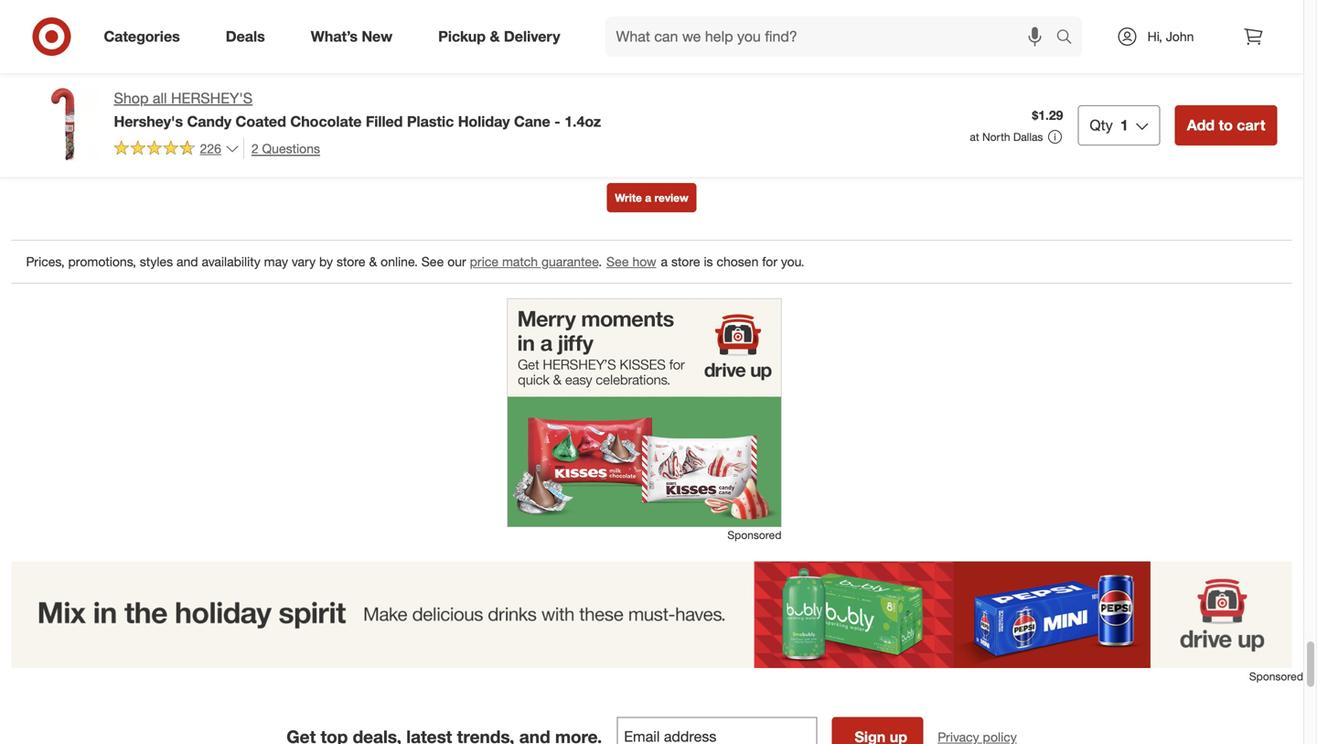Task type: vqa. For each thing, say whether or not it's contained in the screenshot.
first See from the right
yes



Task type: locate. For each thing, give the bounding box(es) containing it.
vary
[[292, 254, 316, 270]]

2 vertical spatial a
[[661, 254, 668, 270]]

delivery
[[504, 28, 561, 45]]

store
[[337, 254, 366, 270], [672, 254, 701, 270]]

sponsored
[[728, 528, 782, 542], [1250, 669, 1304, 683]]

not helpful button
[[949, 27, 1059, 56]]

226
[[200, 140, 221, 156]]

0 horizontal spatial &
[[369, 254, 377, 270]]

1 horizontal spatial store
[[672, 254, 701, 270]]

add
[[1188, 116, 1215, 134]]

store left is
[[672, 254, 701, 270]]

dallas
[[1014, 130, 1044, 144]]

report review button
[[1149, 32, 1240, 53]]

a right as
[[147, 39, 154, 55]]

2 questions
[[252, 140, 320, 156]]

qty
[[1090, 116, 1114, 134]]

cart
[[1238, 116, 1266, 134]]

&
[[490, 28, 500, 45], [369, 254, 377, 270]]

1 store from the left
[[337, 254, 366, 270]]

minnesota mom
[[60, 8, 139, 22]]

pickup
[[438, 28, 486, 45]]

may
[[264, 254, 288, 270]]

john
[[1167, 28, 1195, 44]]

see
[[422, 254, 444, 270], [607, 254, 629, 270]]

write
[[615, 191, 642, 205]]

search
[[1048, 29, 1092, 47]]

review
[[1198, 34, 1240, 51], [655, 191, 689, 205]]

you.
[[781, 254, 805, 270]]

& left online.
[[369, 254, 377, 270]]

promotions,
[[68, 254, 136, 270]]

coated
[[236, 112, 286, 130]]

styles
[[140, 254, 173, 270]]

0 horizontal spatial sponsored
[[728, 528, 782, 542]]

2 store from the left
[[672, 254, 701, 270]]

2 questions link
[[243, 138, 320, 159]]

1 vertical spatial sponsored
[[1250, 669, 1304, 683]]

works great as a stocking stuffer
[[60, 39, 246, 55]]

a
[[147, 39, 154, 55], [645, 191, 652, 205], [661, 254, 668, 270]]

0 vertical spatial &
[[490, 28, 500, 45]]

review right john
[[1198, 34, 1240, 51]]

a right how
[[661, 254, 668, 270]]

None text field
[[617, 717, 817, 744]]

a inside button
[[645, 191, 652, 205]]

0 horizontal spatial see
[[422, 254, 444, 270]]

$1.29
[[1033, 107, 1064, 123]]

how
[[633, 254, 657, 270]]

1 horizontal spatial sponsored
[[1250, 669, 1304, 683]]

1 vertical spatial a
[[645, 191, 652, 205]]

a right write
[[645, 191, 652, 205]]

0 vertical spatial sponsored
[[728, 528, 782, 542]]

0 horizontal spatial store
[[337, 254, 366, 270]]

0 vertical spatial advertisement region
[[507, 298, 782, 527]]

1 horizontal spatial a
[[645, 191, 652, 205]]

1 vertical spatial &
[[369, 254, 377, 270]]

questions
[[262, 140, 320, 156]]

at
[[970, 130, 980, 144]]

candy
[[187, 112, 232, 130]]

deals
[[226, 28, 265, 45]]

for
[[763, 254, 778, 270]]

1 horizontal spatial see
[[607, 254, 629, 270]]

store right by
[[337, 254, 366, 270]]

& inside report review 'region'
[[369, 254, 377, 270]]

availability
[[202, 254, 261, 270]]

see left 'our'
[[422, 254, 444, 270]]

north
[[983, 130, 1011, 144]]

holiday
[[458, 112, 510, 130]]

0 vertical spatial a
[[147, 39, 154, 55]]

works
[[60, 39, 94, 55]]

mom
[[114, 8, 139, 22]]

226 link
[[114, 138, 240, 160]]

match
[[502, 254, 538, 270]]

plastic
[[407, 112, 454, 130]]

What can we help you find? suggestions appear below search field
[[605, 16, 1061, 57]]

see right .
[[607, 254, 629, 270]]

qty 1
[[1090, 116, 1129, 134]]

all
[[153, 89, 167, 107]]

what's new link
[[295, 16, 416, 57]]

review right write
[[655, 191, 689, 205]]

add to cart button
[[1176, 105, 1278, 145]]

1.4oz
[[565, 112, 601, 130]]

0 vertical spatial review
[[1198, 34, 1240, 51]]

hershey's
[[114, 112, 183, 130]]

report review
[[1149, 34, 1240, 51]]

1 horizontal spatial review
[[1198, 34, 1240, 51]]

advertisement region
[[507, 298, 782, 527], [0, 561, 1304, 668]]

0 horizontal spatial review
[[655, 191, 689, 205]]

categories
[[104, 28, 180, 45]]

is
[[704, 254, 713, 270]]

categories link
[[88, 16, 203, 57]]

.
[[599, 254, 602, 270]]

1 horizontal spatial &
[[490, 28, 500, 45]]

price
[[470, 254, 499, 270]]

& right pickup
[[490, 28, 500, 45]]

what's
[[311, 28, 358, 45]]

to
[[1219, 116, 1233, 134]]



Task type: describe. For each thing, give the bounding box(es) containing it.
as
[[131, 39, 144, 55]]

hershey's
[[171, 89, 253, 107]]

0 horizontal spatial a
[[147, 39, 154, 55]]

search button
[[1048, 16, 1092, 60]]

new
[[362, 28, 393, 45]]

filled
[[366, 112, 403, 130]]

1
[[1121, 116, 1129, 134]]

deals link
[[210, 16, 288, 57]]

2
[[252, 140, 259, 156]]

guarantee
[[542, 254, 599, 270]]

prices,
[[26, 254, 65, 270]]

see how button
[[606, 252, 658, 272]]

1 see from the left
[[422, 254, 444, 270]]

sponsored inside report review 'region'
[[728, 528, 782, 542]]

report
[[1149, 34, 1194, 51]]

minnesota
[[60, 8, 111, 22]]

our
[[448, 254, 466, 270]]

-
[[555, 112, 561, 130]]

stuffer
[[210, 39, 246, 55]]

helpful
[[998, 34, 1031, 48]]

shop all hershey's hershey's candy coated chocolate filled plastic holiday cane - 1.4oz
[[114, 89, 601, 130]]

image of hershey's candy coated chocolate filled plastic holiday cane - 1.4oz image
[[26, 88, 99, 161]]

online.
[[381, 254, 418, 270]]

at north dallas
[[970, 130, 1044, 144]]

chocolate
[[290, 112, 362, 130]]

prices, promotions, styles and availability may vary by store & online. see our price match guarantee . see how a store is chosen for you.
[[26, 254, 805, 270]]

2 horizontal spatial a
[[661, 254, 668, 270]]

what's new
[[311, 28, 393, 45]]

stocking
[[158, 39, 206, 55]]

write a review button
[[607, 183, 697, 212]]

2 see from the left
[[607, 254, 629, 270]]

price match guarantee link
[[470, 254, 599, 270]]

add to cart
[[1188, 116, 1266, 134]]

hi,
[[1148, 28, 1163, 44]]

1 vertical spatial advertisement region
[[0, 561, 1304, 668]]

cane
[[514, 112, 551, 130]]

not helpful
[[978, 34, 1031, 48]]

shop
[[114, 89, 149, 107]]

report review region
[[11, 0, 1293, 561]]

1 vertical spatial review
[[655, 191, 689, 205]]

pickup & delivery
[[438, 28, 561, 45]]

by
[[319, 254, 333, 270]]

write a review
[[615, 191, 689, 205]]

chosen
[[717, 254, 759, 270]]

great
[[98, 39, 127, 55]]

and
[[177, 254, 198, 270]]

advertisement region inside report review 'region'
[[507, 298, 782, 527]]

not
[[978, 34, 995, 48]]

hi, john
[[1148, 28, 1195, 44]]

pickup & delivery link
[[423, 16, 583, 57]]



